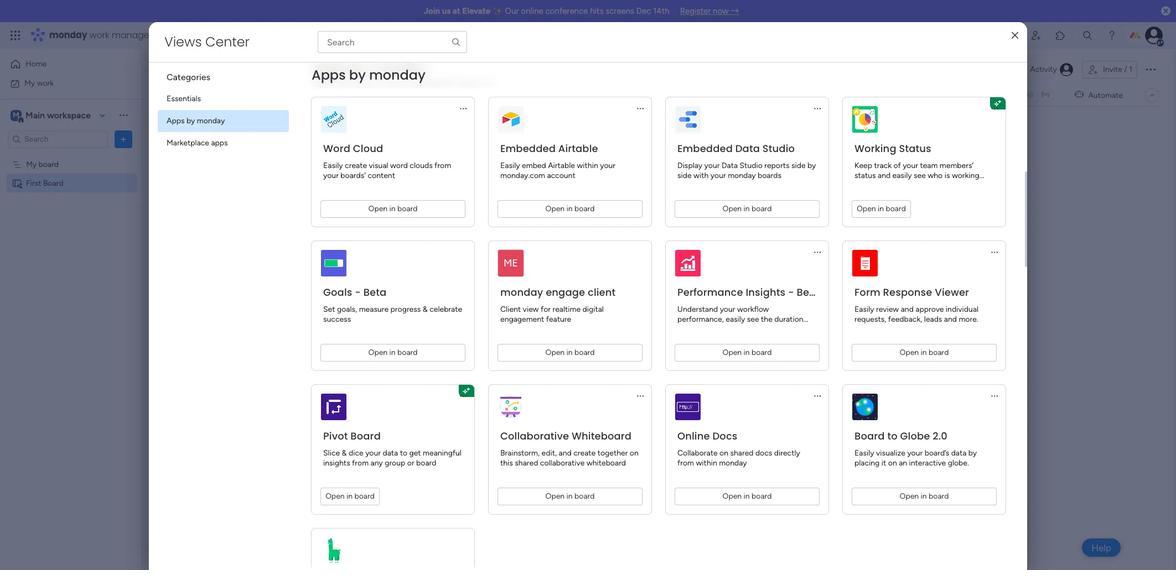 Task type: vqa. For each thing, say whether or not it's contained in the screenshot.
Change profile picture dropdown button
no



Task type: locate. For each thing, give the bounding box(es) containing it.
beta up the measure at the left bottom
[[363, 286, 387, 299]]

menu image for embedded data studio
[[813, 104, 822, 113]]

data up use charts, timelines, and other widgets to get insights from this board learn more
[[642, 335, 674, 354]]

create up the boards'
[[345, 161, 367, 171]]

widget left v2 search image
[[270, 120, 294, 129]]

open in board for easily
[[900, 348, 949, 358]]

first board down center on the left of the page
[[184, 57, 275, 82]]

create inside word cloud easily create visual word clouds from your boards' content
[[345, 161, 367, 171]]

directly
[[774, 449, 800, 458]]

& inside goals - beta set goals, measure progress & celebrate success
[[423, 305, 428, 314]]

0 vertical spatial insights
[[705, 365, 734, 375]]

brainstorm,
[[500, 449, 540, 458]]

1 horizontal spatial widgets
[[767, 335, 819, 354]]

easily up requests,
[[855, 305, 874, 314]]

1 vertical spatial my
[[26, 160, 37, 169]]

apps inside option
[[167, 116, 185, 126]]

blank
[[551, 90, 570, 100]]

1 vertical spatial with
[[678, 335, 705, 354]]

view up engagement
[[523, 305, 539, 314]]

where
[[873, 181, 895, 190]]

1 horizontal spatial on
[[720, 449, 728, 458]]

main for main workspace
[[25, 110, 45, 120]]

0 horizontal spatial this
[[500, 459, 513, 468]]

word
[[323, 142, 350, 156]]

1 vertical spatial see
[[747, 315, 759, 324]]

1 vertical spatial insights
[[323, 459, 350, 468]]

add inside popup button
[[254, 120, 268, 129]]

form inside "form response viewer easily review and approve individual requests, feedback, leads and more."
[[855, 286, 881, 299]]

0 vertical spatial side
[[792, 161, 806, 171]]

main
[[185, 90, 202, 100], [25, 110, 45, 120]]

open in board down collaborative
[[546, 492, 595, 502]]

1 vertical spatial main
[[25, 110, 45, 120]]

1 embedded from the left
[[500, 142, 556, 156]]

widget inside add your first widget button
[[674, 404, 698, 414]]

2 beta from the left
[[797, 286, 820, 299]]

menu image
[[459, 104, 468, 113], [990, 104, 999, 113], [813, 248, 822, 257], [990, 248, 999, 257], [459, 392, 468, 401], [636, 392, 645, 401]]

0 vertical spatial shared
[[730, 449, 754, 458]]

your inside pivot board slice & dice your data to get meaningful insights from any group or board
[[365, 449, 381, 458]]

with down display
[[694, 171, 709, 180]]

1 vertical spatial this
[[500, 459, 513, 468]]

board down improve
[[771, 365, 793, 375]]

form for form response viewer easily review and approve individual requests, feedback, leads and more.
[[855, 286, 881, 299]]

main table
[[185, 90, 222, 100]]

register now → link
[[680, 6, 739, 16]]

- inside goals - beta set goals, measure progress & celebrate success
[[355, 286, 361, 299]]

0 vertical spatial work
[[89, 29, 109, 42]]

visualize
[[504, 335, 562, 354]]

board inside list box
[[39, 160, 59, 169]]

None search field
[[318, 31, 467, 53]]

pivot
[[323, 430, 348, 443]]

visualize your board data with multiple widgets element
[[147, 143, 1176, 571]]

show board description image
[[283, 64, 296, 75]]

and inside use charts, timelines, and other widgets to get insights from this board learn more
[[611, 365, 625, 375]]

autopilot image
[[1075, 88, 1084, 102]]

1 vertical spatial work
[[37, 78, 54, 88]]

0 horizontal spatial widgets
[[649, 365, 678, 375]]

board down any at the left of the page
[[355, 492, 375, 502]]

open in board for embed
[[546, 204, 595, 214]]

monday work management
[[49, 29, 172, 42]]

open in board down docs
[[723, 492, 772, 502]]

realtime
[[553, 305, 581, 314]]

to inside performance insights - beta understand your workflow performance, easily see the duration tasks were "stuck" and how to improve
[[775, 325, 782, 334]]

goals
[[323, 286, 352, 299]]

for up feature
[[541, 305, 551, 314]]

0 vertical spatial first board
[[184, 57, 275, 82]]

first
[[184, 57, 219, 82], [26, 179, 41, 188]]

track
[[874, 161, 892, 171]]

open
[[368, 204, 388, 214], [546, 204, 565, 214], [723, 204, 742, 214], [857, 204, 876, 214], [368, 348, 388, 358], [546, 348, 565, 358], [723, 348, 742, 358], [900, 348, 919, 358], [326, 492, 345, 502], [546, 492, 565, 502], [723, 492, 742, 502], [900, 492, 919, 502]]

first board
[[184, 57, 275, 82], [26, 179, 63, 188]]

in for create
[[389, 204, 396, 214]]

0 horizontal spatial embedded
[[500, 142, 556, 156]]

board for monday engage client
[[575, 348, 595, 358]]

open for client
[[546, 348, 565, 358]]

0 vertical spatial add
[[254, 120, 268, 129]]

see down team
[[914, 171, 926, 180]]

in for edit,
[[567, 492, 573, 502]]

0 horizontal spatial shared
[[515, 459, 538, 468]]

board
[[39, 160, 59, 169], [398, 204, 418, 214], [575, 204, 595, 214], [752, 204, 772, 214], [886, 204, 906, 214], [599, 335, 639, 354], [398, 348, 418, 358], [575, 348, 595, 358], [752, 348, 772, 358], [929, 348, 949, 358], [771, 365, 793, 375], [416, 459, 436, 468], [355, 492, 375, 502], [575, 492, 595, 502], [752, 492, 772, 502], [929, 492, 949, 502]]

0 horizontal spatial first board
[[26, 179, 63, 188]]

1 horizontal spatial widget
[[674, 404, 698, 414]]

open down online docs collaborate on shared docs directly from within monday on the right
[[723, 492, 742, 502]]

add left first
[[625, 404, 639, 414]]

open down "stuck"
[[723, 348, 742, 358]]

from down multiple
[[736, 365, 754, 375]]

multiple
[[709, 335, 763, 354]]

dapulse integrations image
[[960, 91, 969, 99]]

board inside pivot board slice & dice your data to get meaningful insights from any group or board
[[351, 430, 381, 443]]

1
[[1129, 65, 1133, 74]]

board down whiteboard
[[575, 492, 595, 502]]

with down tasks
[[678, 335, 705, 354]]

widgets down improve
[[767, 335, 819, 354]]

open in board button down content
[[321, 200, 466, 218]]

this down brainstorm,
[[500, 459, 513, 468]]

main down categories
[[185, 90, 202, 100]]

1 horizontal spatial embedded
[[678, 142, 733, 156]]

open in board up charts,
[[546, 348, 595, 358]]

1 image
[[1015, 23, 1025, 35]]

first
[[658, 404, 672, 414]]

and up feedback,
[[901, 305, 914, 314]]

my inside my work button
[[24, 78, 35, 88]]

form for form
[[517, 90, 535, 100]]

1 horizontal spatial apps by monday
[[312, 66, 426, 84]]

open in board button down "progress"
[[321, 344, 466, 362]]

with inside visualize your board data with multiple widgets element
[[678, 335, 705, 354]]

easily inside working status keep track of your team members' status and easily see who is working from where
[[893, 171, 912, 180]]

within inside online docs collaborate on shared docs directly from within monday
[[696, 459, 717, 468]]

0 vertical spatial easily
[[893, 171, 912, 180]]

open in board button for 2.0
[[852, 488, 997, 506]]

widget inside 'add widget' popup button
[[270, 120, 294, 129]]

add widget
[[254, 120, 294, 129]]

list box
[[0, 153, 141, 342]]

1 horizontal spatial side
[[792, 161, 806, 171]]

for up files
[[450, 78, 460, 87]]

easily down word
[[323, 161, 343, 171]]

open in board button down docs
[[675, 488, 820, 506]]

apps image
[[1055, 30, 1066, 41]]

open in board button for edit,
[[498, 488, 643, 506]]

plans
[[209, 30, 227, 40]]

by up the globe.
[[969, 449, 977, 458]]

1 beta from the left
[[363, 286, 387, 299]]

from inside use charts, timelines, and other widgets to get insights from this board learn more
[[736, 365, 754, 375]]

add widget button
[[233, 116, 299, 133]]

files
[[459, 90, 474, 100]]

widgets up learn more link
[[649, 365, 678, 375]]

option
[[0, 154, 141, 157]]

more.
[[959, 315, 979, 324]]

easily inside "form response viewer easily review and approve individual requests, feedback, leads and more."
[[855, 305, 874, 314]]

0 vertical spatial form
[[517, 90, 535, 100]]

list box containing my board
[[0, 153, 141, 342]]

screens
[[606, 6, 634, 16]]

open in board
[[368, 204, 418, 214], [546, 204, 595, 214], [723, 204, 772, 214], [857, 204, 906, 214], [368, 348, 418, 358], [546, 348, 595, 358], [723, 348, 772, 358], [900, 348, 949, 358], [326, 492, 375, 502], [546, 492, 595, 502], [723, 492, 772, 502], [900, 492, 949, 502]]

open in board button down account
[[498, 200, 643, 218]]

1 vertical spatial add
[[625, 404, 639, 414]]

add your first widget
[[625, 404, 698, 414]]

0 horizontal spatial -
[[355, 286, 361, 299]]

online
[[678, 430, 710, 443]]

0 horizontal spatial view
[[523, 305, 539, 314]]

open down account
[[546, 204, 565, 214]]

from
[[435, 161, 451, 171], [855, 181, 871, 190], [736, 365, 754, 375], [352, 459, 369, 468], [678, 459, 694, 468]]

insights down the slice
[[323, 459, 350, 468]]

1 horizontal spatial add
[[625, 404, 639, 414]]

angle down image
[[215, 121, 221, 129]]

from inside word cloud easily create visual word clouds from your boards' content
[[435, 161, 451, 171]]

see down workflow
[[747, 315, 759, 324]]

open up charts,
[[546, 348, 565, 358]]

widget right first
[[674, 404, 698, 414]]

within right embed
[[577, 161, 598, 171]]

open in board button for create
[[321, 200, 466, 218]]

in for embed
[[567, 204, 573, 214]]

on right "it"
[[888, 459, 897, 468]]

1 horizontal spatial this
[[756, 365, 769, 375]]

calendar
[[369, 90, 400, 100]]

0 vertical spatial this
[[756, 365, 769, 375]]

join
[[424, 6, 440, 16]]

apps by monday up calendar
[[312, 66, 426, 84]]

1 horizontal spatial get
[[690, 365, 703, 375]]

menu image for word cloud
[[459, 104, 468, 113]]

open in board button down leads
[[852, 344, 997, 362]]

engagement
[[500, 315, 544, 324]]

tasks
[[678, 325, 695, 334]]

open in board for on
[[723, 492, 772, 502]]

data up boards
[[736, 142, 760, 156]]

conference
[[546, 6, 588, 16]]

main inside workspace selection element
[[25, 110, 45, 120]]

your inside working status keep track of your team members' status and easily see who is working from where
[[903, 161, 918, 171]]

0 vertical spatial main
[[185, 90, 202, 100]]

open in board for edit,
[[546, 492, 595, 502]]

1 vertical spatial for
[[541, 305, 551, 314]]

board for online docs
[[752, 492, 772, 502]]

1 vertical spatial create
[[574, 449, 596, 458]]

main workspace
[[25, 110, 91, 120]]

open in board down leads
[[900, 348, 949, 358]]

open in board for create
[[368, 204, 418, 214]]

0 horizontal spatial get
[[409, 449, 421, 458]]

and inside working status keep track of your team members' status and easily see who is working from where
[[878, 171, 891, 180]]

in down dice
[[347, 492, 353, 502]]

add view image
[[603, 91, 607, 99]]

from down the status
[[855, 181, 871, 190]]

0 horizontal spatial widget
[[270, 120, 294, 129]]

1 horizontal spatial data
[[642, 335, 674, 354]]

0 vertical spatial with
[[694, 171, 709, 180]]

0 vertical spatial for
[[450, 78, 460, 87]]

workspace selection element
[[11, 109, 92, 123]]

insights inside use charts, timelines, and other widgets to get insights from this board learn more
[[705, 365, 734, 375]]

my
[[24, 78, 35, 88], [26, 160, 37, 169]]

1 horizontal spatial form
[[855, 286, 881, 299]]

0 vertical spatial see
[[914, 171, 926, 180]]

1 horizontal spatial insights
[[705, 365, 734, 375]]

side down display
[[678, 171, 692, 180]]

1 horizontal spatial beta
[[797, 286, 820, 299]]

and left the how
[[743, 325, 756, 334]]

widgets inside use charts, timelines, and other widgets to get insights from this board learn more
[[649, 365, 678, 375]]

0 horizontal spatial insights
[[323, 459, 350, 468]]

2 - from the left
[[788, 286, 794, 299]]

to right the how
[[775, 325, 782, 334]]

monday inside online docs collaborate on shared docs directly from within monday
[[719, 459, 747, 468]]

goals - beta set goals, measure progress & celebrate success
[[323, 286, 462, 324]]

open for set
[[368, 348, 388, 358]]

on right together
[[630, 449, 639, 458]]

easily up monday.com
[[500, 161, 520, 171]]

open in board button for embed
[[498, 200, 643, 218]]

2 embedded from the left
[[678, 142, 733, 156]]

open in board down "progress"
[[368, 348, 418, 358]]

first board down my board
[[26, 179, 63, 188]]

by inside option
[[187, 116, 195, 126]]

add for add widget
[[254, 120, 268, 129]]

open for create
[[368, 204, 388, 214]]

open in board button for set
[[321, 344, 466, 362]]

in down leads
[[921, 348, 927, 358]]

work inside my work button
[[37, 78, 54, 88]]

invite / 1 button
[[1083, 61, 1138, 79]]

board for working status
[[886, 204, 906, 214]]

0 horizontal spatial first
[[26, 179, 41, 188]]

1 vertical spatial &
[[342, 449, 347, 458]]

open for edit,
[[546, 492, 565, 502]]

on inside online docs collaborate on shared docs directly from within monday
[[720, 449, 728, 458]]

new task
[[172, 120, 205, 129]]

open in board button for beta
[[675, 344, 820, 362]]

open in board for 2.0
[[900, 492, 949, 502]]

display
[[678, 161, 703, 171]]

individual
[[946, 305, 979, 314]]

to up more
[[680, 365, 688, 375]]

from inside pivot board slice & dice your data to get meaningful insights from any group or board
[[352, 459, 369, 468]]

1 vertical spatial easily
[[726, 315, 745, 324]]

embed
[[522, 161, 546, 171]]

in for client
[[567, 348, 573, 358]]

open in board for client
[[546, 348, 595, 358]]

data inside board to globe 2.0 easily visualize your board's data by placing it on an interactive globe.
[[951, 449, 967, 458]]

within down collaborate
[[696, 459, 717, 468]]

menu image for collaborative whiteboard
[[636, 392, 645, 401]]

1 horizontal spatial view
[[572, 90, 588, 100]]

board down docs
[[752, 492, 772, 502]]

essentials option
[[158, 88, 289, 110]]

1 horizontal spatial main
[[185, 90, 202, 100]]

to up "or"
[[400, 449, 407, 458]]

engage
[[546, 286, 585, 299]]

embedded for embedded data studio
[[678, 142, 733, 156]]

word
[[390, 161, 408, 171]]

airtable
[[558, 142, 598, 156], [548, 161, 575, 171]]

1 vertical spatial widgets
[[649, 365, 678, 375]]

1 - from the left
[[355, 286, 361, 299]]

1 horizontal spatial first board
[[184, 57, 275, 82]]

0 horizontal spatial work
[[37, 78, 54, 88]]

1 vertical spatial get
[[409, 449, 421, 458]]

in for easily
[[921, 348, 927, 358]]

0 horizontal spatial form
[[517, 90, 535, 100]]

clouds
[[410, 161, 433, 171]]

form inside 'form' 'button'
[[517, 90, 535, 100]]

1 vertical spatial form
[[855, 286, 881, 299]]

-
[[355, 286, 361, 299], [788, 286, 794, 299]]

Search in workspace field
[[23, 133, 92, 146]]

online docs collaborate on shared docs directly from within monday
[[678, 430, 800, 468]]

menu image for embedded airtable
[[636, 104, 645, 113]]

menu image for performance insights - beta
[[813, 248, 822, 257]]

main inside 'button'
[[185, 90, 202, 100]]

open down the slice
[[326, 492, 345, 502]]

1 vertical spatial apps by monday
[[167, 116, 225, 126]]

easily up "stuck"
[[726, 315, 745, 324]]

- right insights
[[788, 286, 794, 299]]

open in board down account
[[546, 204, 595, 214]]

1 vertical spatial data
[[722, 161, 738, 171]]

1 horizontal spatial &
[[423, 305, 428, 314]]

docs
[[756, 449, 772, 458]]

view right "blank" on the top of page
[[572, 90, 588, 100]]

1 horizontal spatial -
[[788, 286, 794, 299]]

and up collaborative
[[559, 449, 572, 458]]

beta up duration
[[797, 286, 820, 299]]

marketplace apps option
[[158, 132, 289, 154]]

open in board button for display
[[675, 200, 820, 218]]

review
[[876, 305, 899, 314]]

by left our
[[370, 78, 378, 87]]

0 vertical spatial &
[[423, 305, 428, 314]]

in for beta
[[744, 348, 750, 358]]

in for on
[[744, 492, 750, 502]]

0 vertical spatial my
[[24, 78, 35, 88]]

in down collaborative
[[567, 492, 573, 502]]

board for word cloud
[[398, 204, 418, 214]]

1 vertical spatial first
[[26, 179, 41, 188]]

in down online docs collaborate on shared docs directly from within monday on the right
[[744, 492, 750, 502]]

0 horizontal spatial easily
[[726, 315, 745, 324]]

1 vertical spatial shared
[[515, 459, 538, 468]]

0 horizontal spatial side
[[678, 171, 692, 180]]

set
[[323, 305, 335, 314]]

Search for a column type search field
[[318, 31, 467, 53]]

help button
[[1082, 539, 1121, 557]]

open down feedback,
[[900, 348, 919, 358]]

board for goals - beta
[[398, 348, 418, 358]]

chart button
[[325, 86, 361, 104]]

for inside monday engage client client view for realtime digital engagement feature
[[541, 305, 551, 314]]

1 horizontal spatial see
[[914, 171, 926, 180]]

board down interactive
[[929, 492, 949, 502]]

reports
[[765, 161, 790, 171]]

shared inside collaborative whiteboard brainstorm, edit, and create together on this shared collaborative whiteboard
[[515, 459, 538, 468]]

view inside monday engage client client view for realtime digital engagement feature
[[523, 305, 539, 314]]

in for display
[[744, 204, 750, 214]]

& right "progress"
[[423, 305, 428, 314]]

main for main table
[[185, 90, 202, 100]]

0 horizontal spatial main
[[25, 110, 45, 120]]

data up the globe.
[[951, 449, 967, 458]]

0 horizontal spatial apps by monday
[[167, 116, 225, 126]]

open down where
[[857, 204, 876, 214]]

open in board down boards
[[723, 204, 772, 214]]

open in board for display
[[723, 204, 772, 214]]

1 horizontal spatial within
[[696, 459, 717, 468]]

form
[[517, 90, 535, 100], [855, 286, 881, 299]]

1 horizontal spatial for
[[541, 305, 551, 314]]

insights down multiple
[[705, 365, 734, 375]]

0 horizontal spatial &
[[342, 449, 347, 458]]

and inside performance insights - beta understand your workflow performance, easily see the duration tasks were "stuck" and how to improve
[[743, 325, 756, 334]]

timelines,
[[574, 365, 609, 375]]

work for my
[[37, 78, 54, 88]]

by up marketplace
[[187, 116, 195, 126]]

in
[[389, 204, 396, 214], [567, 204, 573, 214], [744, 204, 750, 214], [878, 204, 884, 214], [389, 348, 396, 358], [567, 348, 573, 358], [744, 348, 750, 358], [921, 348, 927, 358], [347, 492, 353, 502], [567, 492, 573, 502], [744, 492, 750, 502], [921, 492, 927, 502]]

2 horizontal spatial on
[[888, 459, 897, 468]]

open in board button down where
[[852, 200, 911, 218]]

1 horizontal spatial shared
[[730, 449, 754, 458]]

your inside button
[[641, 404, 656, 414]]

1 vertical spatial view
[[523, 305, 539, 314]]

of
[[894, 161, 901, 171]]

apps
[[312, 59, 346, 77], [312, 66, 346, 84], [312, 78, 330, 87], [167, 116, 185, 126]]

embedded inside embedded data studio display your data studio reports side by side with your monday boards
[[678, 142, 733, 156]]

0 vertical spatial view
[[572, 90, 588, 100]]

embedded
[[500, 142, 556, 156], [678, 142, 733, 156]]

1 horizontal spatial work
[[89, 29, 109, 42]]

1 vertical spatial side
[[678, 171, 692, 180]]

to inside pivot board slice & dice your data to get meaningful insights from any group or board
[[400, 449, 407, 458]]

register
[[680, 6, 711, 16]]

board down word
[[398, 204, 418, 214]]

1 vertical spatial within
[[696, 459, 717, 468]]

apps by monday
[[312, 66, 426, 84], [167, 116, 225, 126]]

boards'
[[341, 171, 366, 180]]

embedded inside embedded airtable easily embed airtable within your monday.com account
[[500, 142, 556, 156]]

open in board button down the how
[[675, 344, 820, 362]]

1 horizontal spatial first
[[184, 57, 219, 82]]

0 horizontal spatial beta
[[363, 286, 387, 299]]

1 vertical spatial widget
[[674, 404, 698, 414]]

0 horizontal spatial add
[[254, 120, 268, 129]]

board down leads
[[929, 348, 949, 358]]

in down "progress"
[[389, 348, 396, 358]]

0 vertical spatial widgets
[[767, 335, 819, 354]]

apps
[[211, 138, 228, 148]]

within inside embedded airtable easily embed airtable within your monday.com account
[[577, 161, 598, 171]]

from inside working status keep track of your team members' status and easily see who is working from where
[[855, 181, 871, 190]]

open in board button down boards
[[675, 200, 820, 218]]

blank view
[[551, 90, 588, 100]]

0 vertical spatial get
[[690, 365, 703, 375]]

open in board button down any at the left of the page
[[321, 488, 380, 506]]

online
[[521, 6, 543, 16]]

work left management at the top
[[89, 29, 109, 42]]

studio up boards
[[740, 161, 763, 171]]

use
[[480, 78, 492, 87]]

my for my board
[[26, 160, 37, 169]]

together
[[598, 449, 628, 458]]

0 horizontal spatial for
[[450, 78, 460, 87]]

open down content
[[368, 204, 388, 214]]

data inside pivot board slice & dice your data to get meaningful insights from any group or board
[[383, 449, 398, 458]]

1 horizontal spatial create
[[574, 449, 596, 458]]

monday inside the apps by monday apps developed by our own developers for your use
[[369, 59, 426, 77]]

by inside embedded data studio display your data studio reports side by side with your monday boards
[[808, 161, 816, 171]]

for inside the apps by monday apps developed by our own developers for your use
[[450, 78, 460, 87]]

0 horizontal spatial see
[[747, 315, 759, 324]]

in down interactive
[[921, 492, 927, 502]]

files gallery
[[459, 90, 500, 100]]

2 horizontal spatial data
[[951, 449, 967, 458]]

board down the how
[[752, 348, 772, 358]]

side
[[792, 161, 806, 171], [678, 171, 692, 180]]

apps by monday option
[[158, 110, 289, 132]]

goals,
[[337, 305, 357, 314]]

shared left docs
[[730, 449, 754, 458]]

on down docs
[[720, 449, 728, 458]]

0 horizontal spatial data
[[383, 449, 398, 458]]

main right workspace image
[[25, 110, 45, 120]]

0 horizontal spatial create
[[345, 161, 367, 171]]

shared down brainstorm,
[[515, 459, 538, 468]]

add for add your first widget
[[625, 404, 639, 414]]

docs
[[713, 430, 738, 443]]

get down were
[[690, 365, 703, 375]]

menu image
[[636, 104, 645, 113], [813, 104, 822, 113], [813, 392, 822, 401], [990, 392, 999, 401]]

hits
[[590, 6, 604, 16]]

board for performance insights - beta
[[752, 348, 772, 358]]

add inside button
[[625, 404, 639, 414]]

0 vertical spatial within
[[577, 161, 598, 171]]

open down collaborative
[[546, 492, 565, 502]]

in down account
[[567, 204, 573, 214]]

open in board button for on
[[675, 488, 820, 506]]

monday inside monday engage client client view for realtime digital engagement feature
[[500, 286, 543, 299]]

menu image for board to globe 2.0
[[990, 392, 999, 401]]

content
[[368, 171, 395, 180]]

learn
[[642, 377, 661, 386]]

board inside board to globe 2.0 easily visualize your board's data by placing it on an interactive globe.
[[855, 430, 885, 443]]



Task type: describe. For each thing, give the bounding box(es) containing it.
on inside collaborative whiteboard brainstorm, edit, and create together on this shared collaborative whiteboard
[[630, 449, 639, 458]]

kanban
[[416, 90, 442, 100]]

see inside working status keep track of your team members' status and easily see who is working from where
[[914, 171, 926, 180]]

form button
[[509, 86, 543, 104]]

create inside collaborative whiteboard brainstorm, edit, and create together on this shared collaborative whiteboard
[[574, 449, 596, 458]]

collaborative
[[500, 430, 569, 443]]

board inside use charts, timelines, and other widgets to get insights from this board learn more
[[771, 365, 793, 375]]

insights inside pivot board slice & dice your data to get meaningful insights from any group or board
[[323, 459, 350, 468]]

activity
[[1030, 65, 1057, 74]]

open in board button for client
[[498, 344, 643, 362]]

visual
[[369, 161, 388, 171]]

2.0
[[933, 430, 948, 443]]

invite members image
[[1031, 30, 1042, 41]]

gantt
[[296, 90, 316, 100]]

essentials
[[167, 94, 201, 104]]

requests,
[[855, 315, 887, 324]]

at
[[453, 6, 460, 16]]

kanban button
[[408, 86, 450, 104]]

from inside online docs collaborate on shared docs directly from within monday
[[678, 459, 694, 468]]

easily inside word cloud easily create visual word clouds from your boards' content
[[323, 161, 343, 171]]

& inside pivot board slice & dice your data to get meaningful insights from any group or board
[[342, 449, 347, 458]]

an
[[899, 459, 907, 468]]

by inside board to globe 2.0 easily visualize your board's data by placing it on an interactive globe.
[[969, 449, 977, 458]]

open in board button for &
[[321, 488, 380, 506]]

remove from favorites image
[[302, 64, 313, 75]]

v2 search image
[[309, 118, 318, 131]]

search image
[[451, 37, 461, 47]]

success
[[323, 315, 351, 324]]

board inside pivot board slice & dice your data to get meaningful insights from any group or board
[[416, 459, 436, 468]]

home button
[[7, 55, 119, 73]]

open for embed
[[546, 204, 565, 214]]

members'
[[940, 161, 974, 171]]

feedback,
[[888, 315, 922, 324]]

jacob simon image
[[1145, 27, 1163, 44]]

placing
[[855, 459, 880, 468]]

by up the chart
[[349, 66, 366, 84]]

my for my work
[[24, 78, 35, 88]]

new
[[172, 120, 188, 129]]

categories list box
[[158, 63, 298, 154]]

activity button
[[1026, 61, 1078, 79]]

easily inside embedded airtable easily embed airtable within your monday.com account
[[500, 161, 520, 171]]

0 vertical spatial apps by monday
[[312, 66, 426, 84]]

new task button
[[168, 116, 210, 134]]

blank view button
[[543, 86, 596, 104]]

client
[[500, 305, 521, 314]]

beta inside goals - beta set goals, measure progress & celebrate success
[[363, 286, 387, 299]]

see inside performance insights - beta understand your workflow performance, easily see the duration tasks were "stuck" and how to improve
[[747, 315, 759, 324]]

digital
[[583, 305, 604, 314]]

your inside board to globe 2.0 easily visualize your board's data by placing it on an interactive globe.
[[908, 449, 923, 458]]

apps down the remove from favorites image
[[312, 78, 330, 87]]

globe.
[[948, 459, 969, 468]]

open in board button for easily
[[852, 344, 997, 362]]

board down center on the left of the page
[[223, 57, 275, 82]]

leads
[[924, 315, 942, 324]]

this inside collaborative whiteboard brainstorm, edit, and create together on this shared collaborative whiteboard
[[500, 459, 513, 468]]

your inside performance insights - beta understand your workflow performance, easily see the duration tasks were "stuck" and how to improve
[[720, 305, 735, 314]]

work for monday
[[89, 29, 109, 42]]

dapulse x slim image
[[1012, 31, 1019, 40]]

to inside board to globe 2.0 easily visualize your board's data by placing it on an interactive globe.
[[888, 430, 898, 443]]

our
[[505, 6, 519, 16]]

invite / 1
[[1103, 65, 1133, 74]]

whiteboard
[[587, 459, 626, 468]]

this inside use charts, timelines, and other widgets to get insights from this board learn more
[[756, 365, 769, 375]]

automate
[[1089, 91, 1123, 100]]

by up developed
[[349, 59, 366, 77]]

embedded data studio display your data studio reports side by side with your monday boards
[[678, 142, 816, 180]]

now
[[713, 6, 729, 16]]

gantt button
[[288, 86, 325, 104]]

get inside pivot board slice & dice your data to get meaningful insights from any group or board
[[409, 449, 421, 458]]

open for on
[[723, 492, 742, 502]]

help image
[[1107, 30, 1118, 41]]

see plans
[[194, 30, 227, 40]]

open for display
[[723, 204, 742, 214]]

and inside collaborative whiteboard brainstorm, edit, and create together on this shared collaborative whiteboard
[[559, 449, 572, 458]]

in for &
[[347, 492, 353, 502]]

marketplace
[[167, 138, 209, 148]]

or
[[407, 459, 414, 468]]

shareable board image
[[12, 178, 22, 188]]

client
[[588, 286, 616, 299]]

meaningful
[[423, 449, 462, 458]]

integrate
[[973, 91, 1005, 100]]

open for track
[[857, 204, 876, 214]]

globe
[[900, 430, 930, 443]]

views
[[164, 33, 202, 51]]

edit,
[[542, 449, 557, 458]]

1 vertical spatial first board
[[26, 179, 63, 188]]

0 vertical spatial studio
[[763, 142, 795, 156]]

slice
[[323, 449, 340, 458]]

your inside word cloud easily create visual word clouds from your boards' content
[[323, 171, 339, 180]]

easily inside performance insights - beta understand your workflow performance, easily see the duration tasks were "stuck" and how to improve
[[726, 315, 745, 324]]

shared inside online docs collaborate on shared docs directly from within monday
[[730, 449, 754, 458]]

performance
[[678, 286, 743, 299]]

own
[[394, 78, 408, 87]]

open for easily
[[900, 348, 919, 358]]

menu image for online docs
[[813, 392, 822, 401]]

to inside use charts, timelines, and other widgets to get insights from this board learn more
[[680, 365, 688, 375]]

open in board for set
[[368, 348, 418, 358]]

apps by monday inside "apps by monday" option
[[167, 116, 225, 126]]

feature
[[546, 315, 571, 324]]

understand
[[678, 305, 718, 314]]

menu image for form response viewer
[[990, 248, 999, 257]]

table
[[203, 90, 222, 100]]

developed
[[332, 78, 368, 87]]

beta inside performance insights - beta understand your workflow performance, easily see the duration tasks were "stuck" and how to improve
[[797, 286, 820, 299]]

apps up the chart
[[312, 66, 346, 84]]

any
[[371, 459, 383, 468]]

join us at elevate ✨ our online conference hits screens dec 14th
[[424, 6, 670, 16]]

workflow
[[737, 305, 769, 314]]

search everything image
[[1082, 30, 1093, 41]]

gallery
[[476, 90, 500, 100]]

in for 2.0
[[921, 492, 927, 502]]

0 vertical spatial first
[[184, 57, 219, 82]]

select product image
[[10, 30, 21, 41]]

embedded for embedded airtable
[[500, 142, 556, 156]]

0 vertical spatial airtable
[[558, 142, 598, 156]]

0 vertical spatial data
[[736, 142, 760, 156]]

main table button
[[168, 86, 230, 104]]

open in board for beta
[[723, 348, 772, 358]]

board for pivot board
[[355, 492, 375, 502]]

easily inside board to globe 2.0 easily visualize your board's data by placing it on an interactive globe.
[[855, 449, 874, 458]]

more
[[663, 377, 681, 386]]

home
[[25, 59, 47, 69]]

board up other
[[599, 335, 639, 354]]

on inside board to globe 2.0 easily visualize your board's data by placing it on an interactive globe.
[[888, 459, 897, 468]]

me
[[504, 257, 518, 270]]

is
[[945, 171, 950, 180]]

board inside list box
[[43, 179, 63, 188]]

"stuck"
[[716, 325, 741, 334]]

it
[[882, 459, 886, 468]]

board for collaborative whiteboard
[[575, 492, 595, 502]]

in for set
[[389, 348, 396, 358]]

get inside use charts, timelines, and other widgets to get insights from this board learn more
[[690, 365, 703, 375]]

board to globe 2.0 easily visualize your board's data by placing it on an interactive globe.
[[855, 430, 977, 468]]

collaborative whiteboard brainstorm, edit, and create together on this shared collaborative whiteboard
[[500, 430, 639, 468]]

open in board button for track
[[852, 200, 911, 218]]

apps up developed
[[312, 59, 346, 77]]

1 vertical spatial studio
[[740, 161, 763, 171]]

open in board for &
[[326, 492, 375, 502]]

your inside embedded airtable easily embed airtable within your monday.com account
[[600, 161, 616, 171]]

status
[[899, 142, 932, 156]]

Search field
[[318, 117, 351, 132]]

board for form response viewer
[[929, 348, 949, 358]]

view inside blank view button
[[572, 90, 588, 100]]

board for embedded data studio
[[752, 204, 772, 214]]

my board
[[26, 160, 59, 169]]

inbox image
[[1006, 30, 1017, 41]]

the
[[761, 315, 773, 324]]

in for track
[[878, 204, 884, 214]]

- inside performance insights - beta understand your workflow performance, easily see the duration tasks were "stuck" and how to improve
[[788, 286, 794, 299]]

with inside embedded data studio display your data studio reports side by side with your monday boards
[[694, 171, 709, 180]]

open for &
[[326, 492, 345, 502]]

developers
[[410, 78, 448, 87]]

other
[[627, 365, 647, 375]]

our
[[380, 78, 392, 87]]

categories heading
[[158, 63, 289, 88]]

my work
[[24, 78, 54, 88]]

management
[[112, 29, 172, 42]]

open for beta
[[723, 348, 742, 358]]

and down individual at the right of the page
[[944, 315, 957, 324]]

board for board to globe 2.0
[[929, 492, 949, 502]]

performance insights - beta understand your workflow performance, easily see the duration tasks were "stuck" and how to improve
[[678, 286, 820, 334]]

interactive
[[909, 459, 946, 468]]

shareable board image
[[165, 63, 178, 76]]

approve
[[916, 305, 944, 314]]

open in board for track
[[857, 204, 906, 214]]

monday.com
[[500, 171, 545, 180]]

dice
[[349, 449, 364, 458]]

viewer
[[935, 286, 969, 299]]

workspace image
[[11, 109, 22, 122]]

invite
[[1103, 65, 1123, 74]]

see
[[194, 30, 207, 40]]

task
[[190, 120, 205, 129]]

board for embedded airtable
[[575, 204, 595, 214]]

1 vertical spatial airtable
[[548, 161, 575, 171]]

monday inside embedded data studio display your data studio reports side by side with your monday boards
[[728, 171, 756, 180]]

your inside the apps by monday apps developed by our own developers for your use
[[462, 78, 478, 87]]

collapse board header image
[[1148, 91, 1157, 100]]

monday inside option
[[197, 116, 225, 126]]

First Board field
[[181, 57, 278, 82]]

open for 2.0
[[900, 492, 919, 502]]



